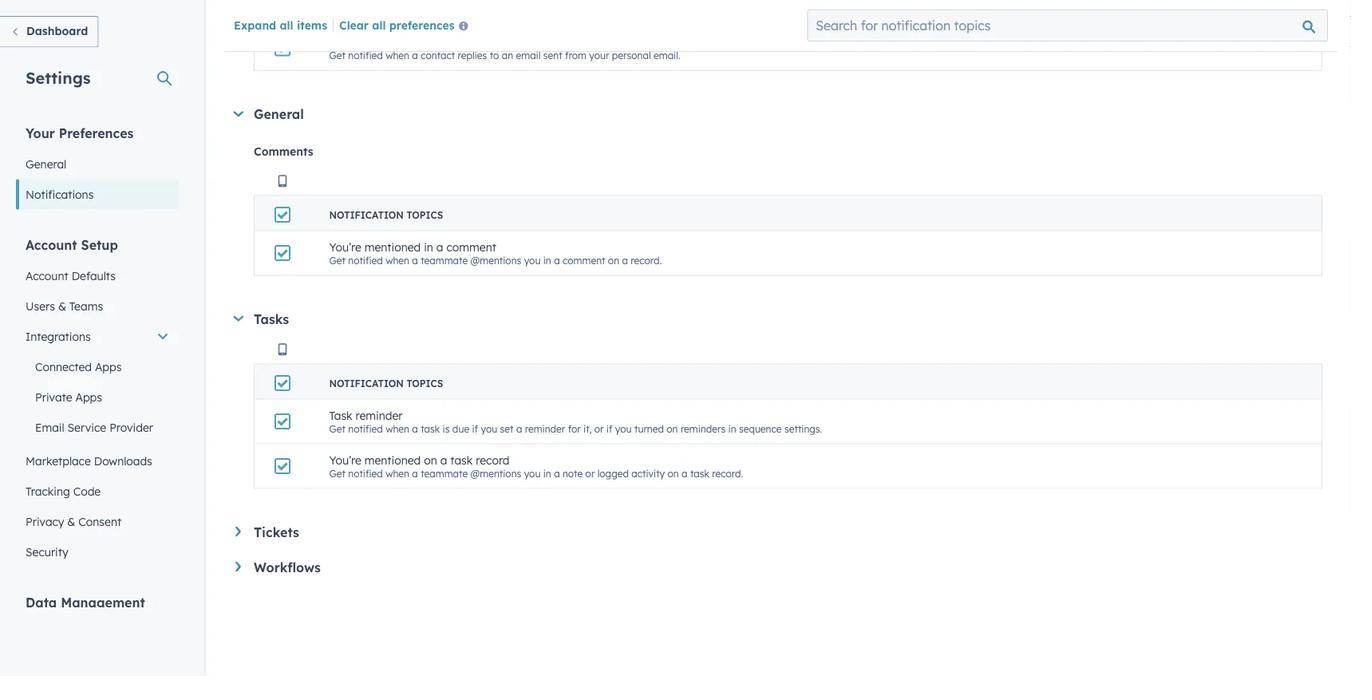 Task type: describe. For each thing, give the bounding box(es) containing it.
when inside you're mentioned in a comment get notified when a teammate @mentions you in a comment on a record.
[[386, 255, 410, 267]]

2 topics from the top
[[407, 378, 443, 390]]

preferences
[[389, 18, 455, 32]]

integrations button
[[16, 321, 179, 352]]

email.
[[654, 50, 681, 62]]

your
[[590, 50, 610, 62]]

dashboard link
[[0, 16, 98, 48]]

provider
[[109, 420, 153, 434]]

management
[[61, 594, 145, 610]]

downloads
[[94, 454, 152, 468]]

dashboard
[[26, 24, 88, 38]]

settings
[[26, 67, 91, 87]]

connected apps link
[[16, 352, 179, 382]]

get inside task reminder get notified when a task is due if you set a reminder for it, or if you turned on reminders in sequence settings.
[[329, 423, 346, 435]]

1 notification topics from the top
[[329, 209, 443, 221]]

teams
[[69, 299, 103, 313]]

users & teams link
[[16, 291, 179, 321]]

caret image for tickets
[[236, 527, 241, 537]]

personal
[[612, 50, 651, 62]]

2 notification topics from the top
[[329, 378, 443, 390]]

tickets button
[[236, 525, 1323, 541]]

security
[[26, 545, 68, 559]]

expand all items
[[234, 18, 327, 32]]

@mentions inside you're mentioned in a comment get notified when a teammate @mentions you in a comment on a record.
[[471, 255, 522, 267]]

& for privacy
[[67, 515, 75, 529]]

get inside email reply get notified when a contact replies to an email sent from your personal email.
[[329, 50, 346, 62]]

1 if from the left
[[472, 423, 478, 435]]

code
[[73, 484, 101, 498]]

service
[[67, 420, 106, 434]]

teammate inside you're mentioned on a task record get notified when a teammate @mentions you in a note or logged activity on a task record.
[[421, 468, 468, 480]]

email service provider link
[[16, 412, 179, 443]]

marketplace downloads link
[[16, 446, 179, 476]]

account defaults
[[26, 269, 116, 283]]

tickets
[[254, 525, 299, 541]]

tracking code
[[26, 484, 101, 498]]

general link
[[16, 149, 179, 179]]

you're for you're mentioned on a task record
[[329, 454, 362, 468]]

expand all items button
[[234, 18, 327, 32]]

caret image for workflows
[[236, 562, 241, 572]]

data management
[[26, 594, 145, 610]]

sent
[[544, 50, 563, 62]]

integrations
[[26, 329, 91, 343]]

caret image for general
[[233, 112, 244, 117]]

logged
[[598, 468, 629, 480]]

privacy & consent link
[[16, 507, 179, 537]]

you inside you're mentioned in a comment get notified when a teammate @mentions you in a comment on a record.
[[524, 255, 541, 267]]

marketplace
[[26, 454, 91, 468]]

comments
[[254, 145, 314, 159]]

apps for private apps
[[75, 390, 102, 404]]

1 notification from the top
[[329, 209, 404, 221]]

a inside email reply get notified when a contact replies to an email sent from your personal email.
[[412, 50, 418, 62]]

when inside email reply get notified when a contact replies to an email sent from your personal email.
[[386, 50, 410, 62]]

note
[[563, 468, 583, 480]]

expand
[[234, 18, 276, 32]]

on inside task reminder get notified when a task is due if you set a reminder for it, or if you turned on reminders in sequence settings.
[[667, 423, 678, 435]]

you're mentioned on a task record get notified when a teammate @mentions you in a note or logged activity on a task record.
[[329, 454, 744, 480]]

task
[[329, 409, 353, 423]]

when inside you're mentioned on a task record get notified when a teammate @mentions you in a note or logged activity on a task record.
[[386, 468, 410, 480]]

in inside task reminder get notified when a task is due if you set a reminder for it, or if you turned on reminders in sequence settings.
[[729, 423, 737, 435]]

data
[[26, 594, 57, 610]]

email reply get notified when a contact replies to an email sent from your personal email.
[[329, 36, 681, 62]]

0 horizontal spatial comment
[[447, 241, 497, 255]]

email
[[516, 50, 541, 62]]

activity
[[632, 468, 665, 480]]

get inside you're mentioned in a comment get notified when a teammate @mentions you in a comment on a record.
[[329, 255, 346, 267]]

apps for connected apps
[[95, 360, 122, 374]]

record. inside you're mentioned on a task record get notified when a teammate @mentions you in a note or logged activity on a task record.
[[713, 468, 744, 480]]

& for users
[[58, 299, 66, 313]]

contact
[[421, 50, 455, 62]]

tasks button
[[233, 311, 1323, 327]]

from
[[565, 50, 587, 62]]

you're mentioned in a comment get notified when a teammate @mentions you in a comment on a record.
[[329, 241, 662, 267]]

consent
[[78, 515, 121, 529]]

account setup
[[26, 237, 118, 253]]

items
[[297, 18, 327, 32]]

private apps link
[[16, 382, 179, 412]]

all for expand
[[280, 18, 294, 32]]

general inside your preferences element
[[26, 157, 66, 171]]

2 notification from the top
[[329, 378, 404, 390]]

workflows button
[[236, 560, 1323, 576]]

account for account setup
[[26, 237, 77, 253]]

setup
[[81, 237, 118, 253]]

record
[[476, 454, 510, 468]]



Task type: vqa. For each thing, say whether or not it's contained in the screenshot.
Pagination navigation on the bottom
no



Task type: locate. For each thing, give the bounding box(es) containing it.
privacy & consent
[[26, 515, 121, 529]]

1 vertical spatial general
[[26, 157, 66, 171]]

apps inside "connected apps" link
[[95, 360, 122, 374]]

1 vertical spatial topics
[[407, 378, 443, 390]]

0 vertical spatial notification topics
[[329, 209, 443, 221]]

general
[[254, 107, 304, 123], [26, 157, 66, 171]]

1 vertical spatial notification
[[329, 378, 404, 390]]

if
[[472, 423, 478, 435], [607, 423, 613, 435]]

2 get from the top
[[329, 255, 346, 267]]

caret image
[[233, 112, 244, 117], [233, 316, 244, 322], [236, 527, 241, 537], [236, 562, 241, 572]]

0 vertical spatial mentioned
[[365, 241, 421, 255]]

@mentions
[[471, 255, 522, 267], [471, 468, 522, 480]]

account up users
[[26, 269, 68, 283]]

1 horizontal spatial if
[[607, 423, 613, 435]]

1 account from the top
[[26, 237, 77, 253]]

tasks
[[254, 311, 289, 327]]

1 vertical spatial account
[[26, 269, 68, 283]]

1 notified from the top
[[348, 50, 383, 62]]

account defaults link
[[16, 261, 179, 291]]

1 vertical spatial mentioned
[[365, 454, 421, 468]]

2 mentioned from the top
[[365, 454, 421, 468]]

teammate
[[421, 255, 468, 267], [421, 468, 468, 480]]

2 @mentions from the top
[[471, 468, 522, 480]]

0 horizontal spatial record.
[[631, 255, 662, 267]]

0 horizontal spatial if
[[472, 423, 478, 435]]

or inside task reminder get notified when a task is due if you set a reminder for it, or if you turned on reminders in sequence settings.
[[595, 423, 604, 435]]

turned
[[635, 423, 664, 435]]

notifications link
[[16, 179, 179, 210]]

notified inside you're mentioned in a comment get notified when a teammate @mentions you in a comment on a record.
[[348, 255, 383, 267]]

1 vertical spatial you're
[[329, 454, 362, 468]]

all for clear
[[372, 18, 386, 32]]

0 vertical spatial email
[[329, 36, 359, 50]]

apps inside private apps link
[[75, 390, 102, 404]]

users
[[26, 299, 55, 313]]

2 you're from the top
[[329, 454, 362, 468]]

reply
[[362, 36, 387, 50]]

caret image inside tasks dropdown button
[[233, 316, 244, 322]]

1 topics from the top
[[407, 209, 443, 221]]

1 horizontal spatial task
[[451, 454, 473, 468]]

email down private
[[35, 420, 64, 434]]

1 teammate from the top
[[421, 255, 468, 267]]

0 vertical spatial record.
[[631, 255, 662, 267]]

1 horizontal spatial general
[[254, 107, 304, 123]]

a
[[412, 50, 418, 62], [437, 241, 444, 255], [412, 255, 418, 267], [554, 255, 560, 267], [622, 255, 628, 267], [412, 423, 418, 435], [517, 423, 523, 435], [441, 454, 447, 468], [412, 468, 418, 480], [554, 468, 560, 480], [682, 468, 688, 480]]

& right privacy
[[67, 515, 75, 529]]

reminders
[[681, 423, 726, 435]]

0 horizontal spatial task
[[421, 423, 440, 435]]

0 horizontal spatial reminder
[[356, 409, 403, 423]]

Search for notification topics search field
[[808, 10, 1329, 42]]

1 mentioned from the top
[[365, 241, 421, 255]]

1 vertical spatial or
[[586, 468, 595, 480]]

set
[[500, 423, 514, 435]]

notified inside you're mentioned on a task record get notified when a teammate @mentions you in a note or logged activity on a task record.
[[348, 468, 383, 480]]

when inside task reminder get notified when a task is due if you set a reminder for it, or if you turned on reminders in sequence settings.
[[386, 423, 410, 435]]

1 horizontal spatial reminder
[[525, 423, 566, 435]]

1 @mentions from the top
[[471, 255, 522, 267]]

tracking
[[26, 484, 70, 498]]

topics
[[407, 209, 443, 221], [407, 378, 443, 390]]

or for record
[[586, 468, 595, 480]]

email service provider
[[35, 420, 153, 434]]

if right it,
[[607, 423, 613, 435]]

caret image inside the "workflows" dropdown button
[[236, 562, 241, 572]]

0 vertical spatial &
[[58, 299, 66, 313]]

task
[[421, 423, 440, 435], [451, 454, 473, 468], [691, 468, 710, 480]]

1 vertical spatial notification topics
[[329, 378, 443, 390]]

email
[[329, 36, 359, 50], [35, 420, 64, 434]]

mentioned for on
[[365, 454, 421, 468]]

teammate inside you're mentioned in a comment get notified when a teammate @mentions you in a comment on a record.
[[421, 255, 468, 267]]

account setup element
[[16, 236, 179, 567]]

general up comments
[[254, 107, 304, 123]]

& right users
[[58, 299, 66, 313]]

email down clear
[[329, 36, 359, 50]]

1 vertical spatial email
[[35, 420, 64, 434]]

3 notified from the top
[[348, 423, 383, 435]]

you
[[524, 255, 541, 267], [481, 423, 498, 435], [616, 423, 632, 435], [524, 468, 541, 480]]

you inside you're mentioned on a task record get notified when a teammate @mentions you in a note or logged activity on a task record.
[[524, 468, 541, 480]]

0 vertical spatial account
[[26, 237, 77, 253]]

notification
[[329, 209, 404, 221], [329, 378, 404, 390]]

get inside you're mentioned on a task record get notified when a teammate @mentions you in a note or logged activity on a task record.
[[329, 468, 346, 480]]

in
[[424, 241, 434, 255], [544, 255, 552, 267], [729, 423, 737, 435], [544, 468, 552, 480]]

2 account from the top
[[26, 269, 68, 283]]

1 vertical spatial record.
[[713, 468, 744, 480]]

connected
[[35, 360, 92, 374]]

you're for you're mentioned in a comment
[[329, 241, 362, 255]]

you're inside you're mentioned in a comment get notified when a teammate @mentions you in a comment on a record.
[[329, 241, 362, 255]]

0 horizontal spatial all
[[280, 18, 294, 32]]

clear all preferences button
[[339, 17, 475, 36]]

1 vertical spatial @mentions
[[471, 468, 522, 480]]

0 horizontal spatial general
[[26, 157, 66, 171]]

mentioned inside you're mentioned on a task record get notified when a teammate @mentions you in a note or logged activity on a task record.
[[365, 454, 421, 468]]

0 vertical spatial @mentions
[[471, 255, 522, 267]]

you're inside you're mentioned on a task record get notified when a teammate @mentions you in a note or logged activity on a task record.
[[329, 454, 362, 468]]

mentioned for in
[[365, 241, 421, 255]]

reminder right task
[[356, 409, 403, 423]]

private
[[35, 390, 72, 404]]

notified inside task reminder get notified when a task is due if you set a reminder for it, or if you turned on reminders in sequence settings.
[[348, 423, 383, 435]]

general button
[[233, 107, 1323, 123]]

task inside task reminder get notified when a task is due if you set a reminder for it, or if you turned on reminders in sequence settings.
[[421, 423, 440, 435]]

preferences
[[59, 125, 134, 141]]

settings.
[[785, 423, 823, 435]]

0 vertical spatial topics
[[407, 209, 443, 221]]

all
[[280, 18, 294, 32], [372, 18, 386, 32]]

record. inside you're mentioned in a comment get notified when a teammate @mentions you in a comment on a record.
[[631, 255, 662, 267]]

3 when from the top
[[386, 423, 410, 435]]

0 vertical spatial teammate
[[421, 255, 468, 267]]

privacy
[[26, 515, 64, 529]]

task down reminders
[[691, 468, 710, 480]]

or for a
[[595, 423, 604, 435]]

notifications
[[26, 187, 94, 201]]

4 notified from the top
[[348, 468, 383, 480]]

1 horizontal spatial email
[[329, 36, 359, 50]]

your preferences element
[[16, 124, 179, 210]]

caret image inside 'general' dropdown button
[[233, 112, 244, 117]]

security link
[[16, 537, 179, 567]]

account up account defaults
[[26, 237, 77, 253]]

replies
[[458, 50, 487, 62]]

caret image for tasks
[[233, 316, 244, 322]]

2 if from the left
[[607, 423, 613, 435]]

your preferences
[[26, 125, 134, 141]]

general down your on the left top of page
[[26, 157, 66, 171]]

apps up service
[[75, 390, 102, 404]]

or right it,
[[595, 423, 604, 435]]

2 horizontal spatial task
[[691, 468, 710, 480]]

account
[[26, 237, 77, 253], [26, 269, 68, 283]]

1 vertical spatial teammate
[[421, 468, 468, 480]]

apps down 'integrations' button
[[95, 360, 122, 374]]

apps
[[95, 360, 122, 374], [75, 390, 102, 404]]

on inside you're mentioned in a comment get notified when a teammate @mentions you in a comment on a record.
[[608, 255, 620, 267]]

for
[[568, 423, 581, 435]]

it,
[[584, 423, 592, 435]]

task left 'is' on the bottom
[[421, 423, 440, 435]]

notified inside email reply get notified when a contact replies to an email sent from your personal email.
[[348, 50, 383, 62]]

account inside 'link'
[[26, 269, 68, 283]]

0 vertical spatial apps
[[95, 360, 122, 374]]

mentioned
[[365, 241, 421, 255], [365, 454, 421, 468]]

1 you're from the top
[[329, 241, 362, 255]]

&
[[58, 299, 66, 313], [67, 515, 75, 529]]

an
[[502, 50, 514, 62]]

1 all from the left
[[280, 18, 294, 32]]

clear all preferences
[[339, 18, 455, 32]]

task left the record
[[451, 454, 473, 468]]

reminder left the for
[[525, 423, 566, 435]]

private apps
[[35, 390, 102, 404]]

@mentions inside you're mentioned on a task record get notified when a teammate @mentions you in a note or logged activity on a task record.
[[471, 468, 522, 480]]

1 vertical spatial apps
[[75, 390, 102, 404]]

on
[[608, 255, 620, 267], [667, 423, 678, 435], [424, 454, 437, 468], [668, 468, 679, 480]]

email for email service provider
[[35, 420, 64, 434]]

0 horizontal spatial email
[[35, 420, 64, 434]]

1 get from the top
[[329, 50, 346, 62]]

account for account defaults
[[26, 269, 68, 283]]

if right due
[[472, 423, 478, 435]]

clear
[[339, 18, 369, 32]]

defaults
[[72, 269, 116, 283]]

1 when from the top
[[386, 50, 410, 62]]

in inside you're mentioned on a task record get notified when a teammate @mentions you in a note or logged activity on a task record.
[[544, 468, 552, 480]]

caret image inside the tickets dropdown button
[[236, 527, 241, 537]]

4 when from the top
[[386, 468, 410, 480]]

2 teammate from the top
[[421, 468, 468, 480]]

notification topics
[[329, 209, 443, 221], [329, 378, 443, 390]]

all left items
[[280, 18, 294, 32]]

workflows
[[254, 560, 321, 576]]

1 vertical spatial &
[[67, 515, 75, 529]]

to
[[490, 50, 499, 62]]

task reminder get notified when a task is due if you set a reminder for it, or if you turned on reminders in sequence settings.
[[329, 409, 823, 435]]

mentioned inside you're mentioned in a comment get notified when a teammate @mentions you in a comment on a record.
[[365, 241, 421, 255]]

1 horizontal spatial &
[[67, 515, 75, 529]]

0 horizontal spatial &
[[58, 299, 66, 313]]

0 vertical spatial or
[[595, 423, 604, 435]]

email inside account setup element
[[35, 420, 64, 434]]

3 get from the top
[[329, 423, 346, 435]]

0 vertical spatial you're
[[329, 241, 362, 255]]

you're
[[329, 241, 362, 255], [329, 454, 362, 468]]

all up reply
[[372, 18, 386, 32]]

your
[[26, 125, 55, 141]]

is
[[443, 423, 450, 435]]

sequence
[[739, 423, 782, 435]]

1 horizontal spatial record.
[[713, 468, 744, 480]]

0 vertical spatial notification
[[329, 209, 404, 221]]

1 horizontal spatial all
[[372, 18, 386, 32]]

1 horizontal spatial comment
[[563, 255, 606, 267]]

2 when from the top
[[386, 255, 410, 267]]

or inside you're mentioned on a task record get notified when a teammate @mentions you in a note or logged activity on a task record.
[[586, 468, 595, 480]]

email for email reply get notified when a contact replies to an email sent from your personal email.
[[329, 36, 359, 50]]

email inside email reply get notified when a contact replies to an email sent from your personal email.
[[329, 36, 359, 50]]

get
[[329, 50, 346, 62], [329, 255, 346, 267], [329, 423, 346, 435], [329, 468, 346, 480]]

all inside the clear all preferences button
[[372, 18, 386, 32]]

marketplace downloads
[[26, 454, 152, 468]]

tracking code link
[[16, 476, 179, 507]]

4 get from the top
[[329, 468, 346, 480]]

reminder
[[356, 409, 403, 423], [525, 423, 566, 435]]

connected apps
[[35, 360, 122, 374]]

2 all from the left
[[372, 18, 386, 32]]

or right note on the bottom left of page
[[586, 468, 595, 480]]

users & teams
[[26, 299, 103, 313]]

2 notified from the top
[[348, 255, 383, 267]]

due
[[453, 423, 470, 435]]

0 vertical spatial general
[[254, 107, 304, 123]]



